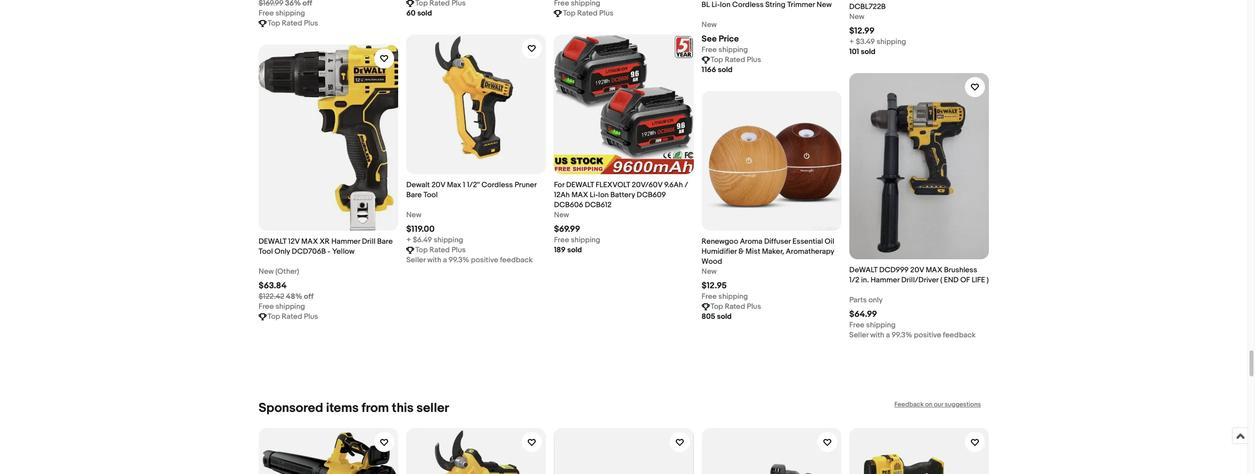 Task type: locate. For each thing, give the bounding box(es) containing it.
new text field down wood
[[702, 267, 717, 277]]

$63.84
[[259, 281, 287, 291]]

1 vertical spatial bare
[[377, 237, 393, 246]]

new down wood
[[702, 267, 717, 276]]

0 vertical spatial bare
[[407, 190, 422, 200]]

0 horizontal spatial with
[[428, 255, 442, 265]]

shipping inside text field
[[276, 8, 305, 18]]

2 horizontal spatial max
[[926, 265, 943, 275]]

new text field up $12.99 text field
[[850, 12, 865, 22]]

2 horizontal spatial top rated plus text field
[[711, 302, 762, 312]]

2 vertical spatial top rated plus text field
[[711, 302, 762, 312]]

1 horizontal spatial 99.3%
[[892, 330, 913, 340]]

shipping inside renewgoo aroma diffuser essential oil humidifier & mist maker, aromatherapy wood new $12.95 free shipping
[[719, 292, 748, 301]]

new text field up see
[[702, 20, 717, 30]]

1 vertical spatial dewalt
[[259, 237, 287, 246]]

sold inside the 1166 sold text box
[[718, 65, 733, 74]]

0 horizontal spatial max
[[301, 237, 318, 246]]

1 vertical spatial 99.3%
[[892, 330, 913, 340]]

0 horizontal spatial new text field
[[407, 210, 422, 220]]

20v/60v
[[632, 180, 663, 190]]

with down $64.99
[[871, 330, 885, 340]]

$12.95 text field
[[702, 281, 727, 291]]

+ $3.49 shipping text field
[[850, 37, 907, 47]]

free shipping text field for $12.95
[[702, 292, 748, 302]]

1 vertical spatial free shipping text field
[[554, 235, 601, 245]]

dewalt inside for dewalt flexvolt 20v/60v 9.6ah / 12ah max li-ion battery dcb609 dcb606 dcb612 new $69.99 free shipping 189 sold
[[566, 180, 594, 190]]

dcb609
[[637, 190, 666, 200]]

0 horizontal spatial positive
[[471, 255, 499, 265]]

0 vertical spatial new text field
[[554, 210, 569, 220]]

1 horizontal spatial new text field
[[702, 267, 717, 277]]

1 horizontal spatial tool
[[424, 190, 438, 200]]

plus
[[600, 8, 614, 18], [304, 18, 318, 28], [747, 55, 762, 64], [452, 245, 466, 255], [747, 302, 762, 311], [304, 312, 318, 321]]

feedback
[[500, 255, 533, 265], [944, 330, 976, 340]]

0 vertical spatial seller
[[407, 255, 426, 265]]

new inside 'new see price free shipping'
[[702, 20, 717, 29]]

seller inside parts only $64.99 free shipping seller with a 99.3% positive feedback
[[850, 330, 869, 340]]

1 vertical spatial new text field
[[702, 267, 717, 277]]

dewalt up li-
[[566, 180, 594, 190]]

1 vertical spatial positive
[[915, 330, 942, 340]]

$64.99 text field
[[850, 309, 878, 319]]

from
[[362, 400, 389, 416]]

xr
[[320, 237, 330, 246]]

0 horizontal spatial new text field
[[554, 210, 569, 220]]

0 horizontal spatial seller
[[407, 255, 426, 265]]

New text field
[[554, 210, 569, 220], [702, 267, 717, 277]]

+ inside new $12.99 + $3.49 shipping 101 sold
[[850, 37, 855, 46]]

(other)
[[276, 267, 299, 276]]

renewgoo aroma diffuser essential oil humidifier & mist maker, aromatherapy wood new $12.95 free shipping
[[702, 237, 835, 301]]

1 horizontal spatial hammer
[[871, 275, 900, 285]]

dewalt
[[566, 180, 594, 190], [259, 237, 287, 246]]

with inside parts only $64.99 free shipping seller with a 99.3% positive feedback
[[871, 330, 885, 340]]

1 group from the top
[[259, 0, 990, 340]]

1 vertical spatial hammer
[[871, 275, 900, 285]]

0 horizontal spatial hammer
[[332, 237, 360, 246]]

only
[[869, 295, 883, 305]]

max up (
[[926, 265, 943, 275]]

free
[[259, 8, 274, 18], [702, 45, 717, 54], [554, 235, 570, 245], [702, 292, 717, 301], [259, 302, 274, 311], [850, 320, 865, 330]]

Free shipping text field
[[702, 45, 748, 55], [702, 292, 748, 302], [259, 302, 305, 312], [850, 320, 896, 330]]

+ left $6.49
[[407, 235, 411, 245]]

max up the dcd706b
[[301, 237, 318, 246]]

renewgoo
[[702, 237, 739, 246]]

0 horizontal spatial +
[[407, 235, 411, 245]]

hammer inside dewalt dcd999 20v max brushless 1/2 in. hammer drill/driver ( end of life )
[[871, 275, 900, 285]]

Top Rated Plus text field
[[563, 8, 614, 18], [416, 245, 466, 255], [711, 302, 762, 312]]

new up see
[[702, 20, 717, 29]]

0 horizontal spatial a
[[443, 255, 447, 265]]

1 vertical spatial top rated plus text field
[[416, 245, 466, 255]]

0 vertical spatial dewalt
[[566, 180, 594, 190]]

new $119.00 + $6.49 shipping
[[407, 210, 463, 245]]

20v left max
[[432, 180, 446, 190]]

a inside text field
[[443, 255, 447, 265]]

$12.99
[[850, 26, 875, 36]]

1 vertical spatial a
[[887, 330, 891, 340]]

oil
[[825, 237, 835, 246]]

New (Other) text field
[[259, 267, 299, 277]]

20v
[[432, 180, 446, 190], [911, 265, 925, 275]]

Free shipping text field
[[259, 8, 305, 18], [554, 235, 601, 245]]

$12.95
[[702, 281, 727, 291]]

$63.84 text field
[[259, 281, 287, 291]]

drill/driver
[[902, 275, 939, 285]]

seller
[[407, 255, 426, 265], [850, 330, 869, 340]]

0 vertical spatial feedback
[[500, 255, 533, 265]]

new up $63.84 text box
[[259, 267, 274, 276]]

sponsored
[[259, 400, 323, 416]]

1 horizontal spatial feedback
[[944, 330, 976, 340]]

None text field
[[554, 0, 601, 8]]

shipping
[[276, 8, 305, 18], [877, 37, 907, 46], [719, 45, 748, 54], [434, 235, 463, 245], [571, 235, 601, 245], [719, 292, 748, 301], [276, 302, 305, 311], [867, 320, 896, 330]]

12ah
[[554, 190, 570, 200]]

free inside parts only $64.99 free shipping seller with a 99.3% positive feedback
[[850, 320, 865, 330]]

sold inside '805 sold' "text box"
[[717, 312, 732, 321]]

1
[[463, 180, 466, 190]]

drill
[[362, 237, 376, 246]]

free shipping text field for $64.99
[[850, 320, 896, 330]]

max inside dewalt 12v max xr hammer drill bare tool only dcd706b - yellow
[[301, 237, 318, 246]]

dewalt dcd999 20v max brushless 1/2 in. hammer drill/driver ( end of life )
[[850, 265, 989, 285]]

seller
[[417, 400, 449, 416]]

group
[[259, 0, 990, 340], [259, 428, 990, 474]]

positive
[[471, 255, 499, 265], [915, 330, 942, 340]]

new inside new (other) $63.84 $122.42 48% off free shipping
[[259, 267, 274, 276]]

hammer down dcd999
[[871, 275, 900, 285]]

bare down the dewalt
[[407, 190, 422, 200]]

suggestions
[[945, 400, 982, 408]]

top rated plus text field for $119.00
[[416, 245, 466, 255]]

dewalt inside dewalt 12v max xr hammer drill bare tool only dcd706b - yellow
[[259, 237, 287, 246]]

0 vertical spatial +
[[850, 37, 855, 46]]

max
[[447, 180, 461, 190]]

rated
[[577, 8, 598, 18], [282, 18, 302, 28], [725, 55, 746, 64], [430, 245, 450, 255], [725, 302, 746, 311], [282, 312, 302, 321]]

new text field down dcb606
[[554, 210, 569, 220]]

1 horizontal spatial seller
[[850, 330, 869, 340]]

tool
[[424, 190, 438, 200], [259, 247, 273, 256]]

free shipping text field down price
[[702, 45, 748, 55]]

sold for 1166 sold
[[718, 65, 733, 74]]

1 vertical spatial feedback
[[944, 330, 976, 340]]

new text field for $119.00
[[407, 210, 422, 220]]

0 vertical spatial positive
[[471, 255, 499, 265]]

0 vertical spatial hammer
[[332, 237, 360, 246]]

bare
[[407, 190, 422, 200], [377, 237, 393, 246]]

bare right drill
[[377, 237, 393, 246]]

1 horizontal spatial bare
[[407, 190, 422, 200]]

1 horizontal spatial +
[[850, 37, 855, 46]]

with down '+ $6.49 shipping' text box
[[428, 255, 442, 265]]

humidifier
[[702, 247, 737, 256]]

1 horizontal spatial new text field
[[702, 20, 717, 30]]

sold inside new $12.99 + $3.49 shipping 101 sold
[[861, 47, 876, 56]]

+
[[850, 37, 855, 46], [407, 235, 411, 245]]

new (other) $63.84 $122.42 48% off free shipping
[[259, 267, 314, 311]]

1 vertical spatial 20v
[[911, 265, 925, 275]]

1 horizontal spatial max
[[572, 190, 589, 200]]

Top Rated Plus text field
[[268, 18, 318, 28], [711, 55, 762, 65], [268, 312, 318, 322]]

1 vertical spatial with
[[871, 330, 885, 340]]

0 vertical spatial 20v
[[432, 180, 446, 190]]

top rated plus
[[563, 8, 614, 18], [268, 18, 318, 28], [711, 55, 762, 64], [416, 245, 466, 255], [711, 302, 762, 311], [268, 312, 318, 321]]

1 horizontal spatial with
[[871, 330, 885, 340]]

plus for top rated plus text box related to $119.00
[[452, 245, 466, 255]]

new up $12.99 text field
[[850, 12, 865, 21]]

top rated plus text field down 48% at the bottom left
[[268, 312, 318, 322]]

shipping inside new (other) $63.84 $122.42 48% off free shipping
[[276, 302, 305, 311]]

1 vertical spatial seller
[[850, 330, 869, 340]]

-
[[328, 247, 331, 256]]

items
[[326, 400, 359, 416]]

0 horizontal spatial top rated plus text field
[[416, 245, 466, 255]]

(
[[941, 275, 943, 285]]

tool left only in the bottom of the page
[[259, 247, 273, 256]]

for
[[554, 180, 565, 190]]

2 horizontal spatial new text field
[[850, 12, 865, 22]]

new inside new $119.00 + $6.49 shipping
[[407, 210, 422, 220]]

shipping inside new $12.99 + $3.49 shipping 101 sold
[[877, 37, 907, 46]]

805
[[702, 312, 716, 321]]

0 horizontal spatial 20v
[[432, 180, 446, 190]]

tool down the dewalt
[[424, 190, 438, 200]]

1 vertical spatial group
[[259, 428, 990, 474]]

sold inside 60 sold text field
[[418, 8, 432, 18]]

new for $119.00
[[407, 210, 422, 220]]

max left li-
[[572, 190, 589, 200]]

0 horizontal spatial free shipping text field
[[259, 8, 305, 18]]

new text field for $69.99
[[554, 210, 569, 220]]

+ inside new $119.00 + $6.49 shipping
[[407, 235, 411, 245]]

None text field
[[416, 0, 466, 8]]

group containing $12.99
[[259, 0, 990, 340]]

sold down $3.49
[[861, 47, 876, 56]]

essential
[[793, 237, 824, 246]]

free inside new (other) $63.84 $122.42 48% off free shipping
[[259, 302, 274, 311]]

0 horizontal spatial tool
[[259, 247, 273, 256]]

1166
[[702, 65, 717, 74]]

1 horizontal spatial a
[[887, 330, 891, 340]]

0 vertical spatial group
[[259, 0, 990, 340]]

0 horizontal spatial dewalt
[[259, 237, 287, 246]]

1 vertical spatial +
[[407, 235, 411, 245]]

free shipping text field down $64.99
[[850, 320, 896, 330]]

0 horizontal spatial 99.3%
[[449, 255, 470, 265]]

max
[[572, 190, 589, 200], [301, 237, 318, 246], [926, 265, 943, 275]]

top rated plus text field down price
[[711, 55, 762, 65]]

0 vertical spatial 99.3%
[[449, 255, 470, 265]]

0 vertical spatial tool
[[424, 190, 438, 200]]

1 horizontal spatial 20v
[[911, 265, 925, 275]]

new down dcb606
[[554, 210, 569, 220]]

189 sold text field
[[554, 245, 582, 255]]

60
[[407, 8, 416, 18]]

0 vertical spatial top rated plus text field
[[563, 8, 614, 18]]

shipping inside parts only $64.99 free shipping seller with a 99.3% positive feedback
[[867, 320, 896, 330]]

sold right '189'
[[568, 245, 582, 255]]

99.3% inside seller with a 99.3% positive feedback text field
[[449, 255, 470, 265]]

tool inside dewalt 12v max xr hammer drill bare tool only dcd706b - yellow
[[259, 247, 273, 256]]

+ for $119.00
[[407, 235, 411, 245]]

new text field up $119.00
[[407, 210, 422, 220]]

1 horizontal spatial positive
[[915, 330, 942, 340]]

2 vertical spatial max
[[926, 265, 943, 275]]

20v up drill/driver
[[911, 265, 925, 275]]

1 horizontal spatial free shipping text field
[[554, 235, 601, 245]]

top
[[563, 8, 576, 18], [268, 18, 280, 28], [711, 55, 724, 64], [416, 245, 428, 255], [711, 302, 724, 311], [268, 312, 280, 321]]

free shipping text field down $12.95
[[702, 292, 748, 302]]

60 sold
[[407, 8, 432, 18]]

top rated plus text field down free shipping
[[268, 18, 318, 28]]

new up $119.00
[[407, 210, 422, 220]]

dewalt up only in the bottom of the page
[[259, 237, 287, 246]]

dewalt
[[850, 265, 878, 275]]

hammer up yellow
[[332, 237, 360, 246]]

sold right 60
[[418, 8, 432, 18]]

0 horizontal spatial bare
[[377, 237, 393, 246]]

new inside new $12.99 + $3.49 shipping 101 sold
[[850, 12, 865, 21]]

bare inside dewalt 12v max xr hammer drill bare tool only dcd706b - yellow
[[377, 237, 393, 246]]

seller down $6.49
[[407, 255, 426, 265]]

1 vertical spatial max
[[301, 237, 318, 246]]

a
[[443, 255, 447, 265], [887, 330, 891, 340]]

0 horizontal spatial feedback
[[500, 255, 533, 265]]

cordless
[[482, 180, 513, 190]]

0 vertical spatial max
[[572, 190, 589, 200]]

$64.99
[[850, 309, 878, 319]]

1 vertical spatial tool
[[259, 247, 273, 256]]

1 horizontal spatial dewalt
[[566, 180, 594, 190]]

sold
[[418, 8, 432, 18], [861, 47, 876, 56], [718, 65, 733, 74], [568, 245, 582, 255], [717, 312, 732, 321]]

seller down $64.99
[[850, 330, 869, 340]]

seller with a 99.3% positive feedback
[[407, 255, 533, 265]]

sold right 1166
[[718, 65, 733, 74]]

+ up 101
[[850, 37, 855, 46]]

0 vertical spatial a
[[443, 255, 447, 265]]

dewalt 20v max 1 1/2'' cordless pruner bare tool
[[407, 180, 537, 200]]

0 vertical spatial top rated plus text field
[[268, 18, 318, 28]]

101 sold text field
[[850, 47, 876, 57]]

0 vertical spatial with
[[428, 255, 442, 265]]

new
[[850, 12, 865, 21], [702, 20, 717, 29], [407, 210, 422, 220], [554, 210, 569, 220], [702, 267, 717, 276], [259, 267, 274, 276]]

New text field
[[850, 12, 865, 22], [702, 20, 717, 30], [407, 210, 422, 220]]

free inside 'new see price free shipping'
[[702, 45, 717, 54]]

1/2''
[[467, 180, 480, 190]]

top inside top rated plus link
[[563, 8, 576, 18]]

189
[[554, 245, 566, 255]]

plus for middle top rated plus text box
[[600, 8, 614, 18]]

free shipping
[[259, 8, 305, 18]]

our
[[935, 400, 944, 408]]

free inside for dewalt flexvolt 20v/60v 9.6ah / 12ah max li-ion battery dcb609 dcb606 dcb612 new $69.99 free shipping 189 sold
[[554, 235, 570, 245]]

sold right 805
[[717, 312, 732, 321]]



Task type: describe. For each thing, give the bounding box(es) containing it.
0 vertical spatial free shipping text field
[[259, 8, 305, 18]]

/
[[685, 180, 689, 190]]

aromatherapy
[[786, 247, 835, 256]]

$12.99 text field
[[850, 26, 875, 36]]

new for $12.99
[[850, 12, 865, 21]]

pruner
[[515, 180, 537, 190]]

on
[[926, 400, 933, 408]]

12v
[[288, 237, 300, 246]]

dewalt 12v max xr hammer drill bare tool only dcd706b - yellow
[[259, 237, 393, 256]]

1 vertical spatial top rated plus text field
[[711, 55, 762, 65]]

price
[[719, 34, 739, 44]]

ion
[[599, 190, 609, 200]]

sold for 805 sold
[[717, 312, 732, 321]]

new $12.99 + $3.49 shipping 101 sold
[[850, 12, 907, 56]]

wood
[[702, 257, 723, 266]]

+ $6.49 shipping text field
[[407, 235, 463, 245]]

20v inside dewalt 20v max 1 1/2'' cordless pruner bare tool
[[432, 180, 446, 190]]

$6.49
[[413, 235, 432, 245]]

shipping inside 'new see price free shipping'
[[719, 45, 748, 54]]

free inside free shipping text field
[[259, 8, 274, 18]]

diffuser
[[765, 237, 791, 246]]

101
[[850, 47, 860, 56]]

mist
[[746, 247, 761, 256]]

Parts only text field
[[850, 295, 883, 305]]

flexvolt
[[596, 180, 631, 190]]

dewalt
[[407, 180, 430, 190]]

new text field for $12.99
[[850, 12, 865, 22]]

sold for 60 sold
[[418, 8, 432, 18]]

1 horizontal spatial top rated plus text field
[[563, 8, 614, 18]]

new text field for $12.95
[[702, 267, 717, 277]]

sold inside for dewalt flexvolt 20v/60v 9.6ah / 12ah max li-ion battery dcb609 dcb606 dcb612 new $69.99 free shipping 189 sold
[[568, 245, 582, 255]]

new for see
[[702, 20, 717, 29]]

parts
[[850, 295, 867, 305]]

maker,
[[762, 247, 785, 256]]

free shipping text field for see price
[[702, 45, 748, 55]]

20v inside dewalt dcd999 20v max brushless 1/2 in. hammer drill/driver ( end of life )
[[911, 265, 925, 275]]

feedback inside parts only $64.99 free shipping seller with a 99.3% positive feedback
[[944, 330, 976, 340]]

60 sold text field
[[407, 8, 432, 18]]

top rated plus text field for $12.95
[[711, 302, 762, 312]]

new inside renewgoo aroma diffuser essential oil humidifier & mist maker, aromatherapy wood new $12.95 free shipping
[[702, 267, 717, 276]]

new text field for see price
[[702, 20, 717, 30]]

48%
[[286, 292, 302, 301]]

in.
[[862, 275, 870, 285]]

seller inside text field
[[407, 255, 426, 265]]

aroma
[[740, 237, 763, 246]]

+ for $12.99
[[850, 37, 855, 46]]

$69.99
[[554, 224, 581, 234]]

bare inside dewalt 20v max 1 1/2'' cordless pruner bare tool
[[407, 190, 422, 200]]

plus for the middle top rated plus text field
[[747, 55, 762, 64]]

of
[[961, 275, 971, 285]]

yellow
[[332, 247, 355, 256]]

tool inside dewalt 20v max 1 1/2'' cordless pruner bare tool
[[424, 190, 438, 200]]

Seller with a 99.3% positive feedback text field
[[407, 255, 533, 265]]

brushless
[[945, 265, 978, 275]]

new inside for dewalt flexvolt 20v/60v 9.6ah / 12ah max li-ion battery dcb609 dcb606 dcb612 new $69.99 free shipping 189 sold
[[554, 210, 569, 220]]

li-
[[590, 190, 599, 200]]

plus for bottom top rated plus text field
[[304, 312, 318, 321]]

hammer inside dewalt 12v max xr hammer drill bare tool only dcd706b - yellow
[[332, 237, 360, 246]]

with inside seller with a 99.3% positive feedback text field
[[428, 255, 442, 265]]

dcb606
[[554, 200, 584, 210]]

for dewalt flexvolt 20v/60v 9.6ah / 12ah max li-ion battery dcb609 dcb606 dcb612 new $69.99 free shipping 189 sold
[[554, 180, 689, 255]]

max inside dewalt dcd999 20v max brushless 1/2 in. hammer drill/driver ( end of life )
[[926, 265, 943, 275]]

$69.99 text field
[[554, 224, 581, 234]]

dcd706b
[[292, 247, 326, 256]]

)
[[987, 275, 989, 285]]

feedback inside text field
[[500, 255, 533, 265]]

805 sold
[[702, 312, 732, 321]]

1/2
[[850, 275, 860, 285]]

free inside renewgoo aroma diffuser essential oil humidifier & mist maker, aromatherapy wood new $12.95 free shipping
[[702, 292, 717, 301]]

see
[[702, 34, 717, 44]]

1166 sold
[[702, 65, 733, 74]]

feedback on our suggestions link
[[895, 400, 982, 408]]

2 vertical spatial top rated plus text field
[[268, 312, 318, 322]]

feedback on our suggestions
[[895, 400, 982, 408]]

dcb612
[[585, 200, 612, 210]]

plus for top rated plus text box corresponding to $12.95
[[747, 302, 762, 311]]

only
[[275, 247, 290, 256]]

none text field inside 60 sold link
[[416, 0, 466, 8]]

previous price $169.99 36% off text field
[[259, 0, 312, 8]]

max inside for dewalt flexvolt 20v/60v 9.6ah / 12ah max li-ion battery dcb609 dcb606 dcb612 new $69.99 free shipping 189 sold
[[572, 190, 589, 200]]

$122.42
[[259, 292, 284, 301]]

99.3% inside parts only $64.99 free shipping seller with a 99.3% positive feedback
[[892, 330, 913, 340]]

battery
[[611, 190, 635, 200]]

$3.49
[[856, 37, 876, 46]]

free shipping text field down "$122.42"
[[259, 302, 305, 312]]

parts only $64.99 free shipping seller with a 99.3% positive feedback
[[850, 295, 976, 340]]

a inside parts only $64.99 free shipping seller with a 99.3% positive feedback
[[887, 330, 891, 340]]

See Price text field
[[702, 34, 739, 44]]

new for (other)
[[259, 267, 274, 276]]

dcd999
[[880, 265, 909, 275]]

9.6ah
[[665, 180, 683, 190]]

$119.00
[[407, 224, 435, 234]]

1166 sold text field
[[702, 65, 733, 75]]

new see price free shipping
[[702, 20, 748, 54]]

life
[[972, 275, 986, 285]]

$119.00 text field
[[407, 224, 435, 234]]

805 sold text field
[[702, 312, 732, 322]]

positive inside parts only $64.99 free shipping seller with a 99.3% positive feedback
[[915, 330, 942, 340]]

positive inside text field
[[471, 255, 499, 265]]

Seller with a 99.3% positive feedback text field
[[850, 330, 976, 340]]

this
[[392, 400, 414, 416]]

2 group from the top
[[259, 428, 990, 474]]

feedback
[[895, 400, 924, 408]]

top rated plus link
[[554, 0, 694, 18]]

shipping inside for dewalt flexvolt 20v/60v 9.6ah / 12ah max li-ion battery dcb609 dcb606 dcb612 new $69.99 free shipping 189 sold
[[571, 235, 601, 245]]

sponsored items from this seller
[[259, 400, 449, 416]]

previous price $122.42 48% off text field
[[259, 292, 314, 302]]

end
[[945, 275, 959, 285]]

plus for top rated plus text field to the top
[[304, 18, 318, 28]]

off
[[304, 292, 314, 301]]

&
[[739, 247, 744, 256]]

60 sold link
[[407, 0, 546, 18]]

shipping inside new $119.00 + $6.49 shipping
[[434, 235, 463, 245]]



Task type: vqa. For each thing, say whether or not it's contained in the screenshot.
'Hammer' within the DeWALT DCD999 20V MAX Brushless 1/2 in. Hammer Drill/Driver ( END OF LIFE )
yes



